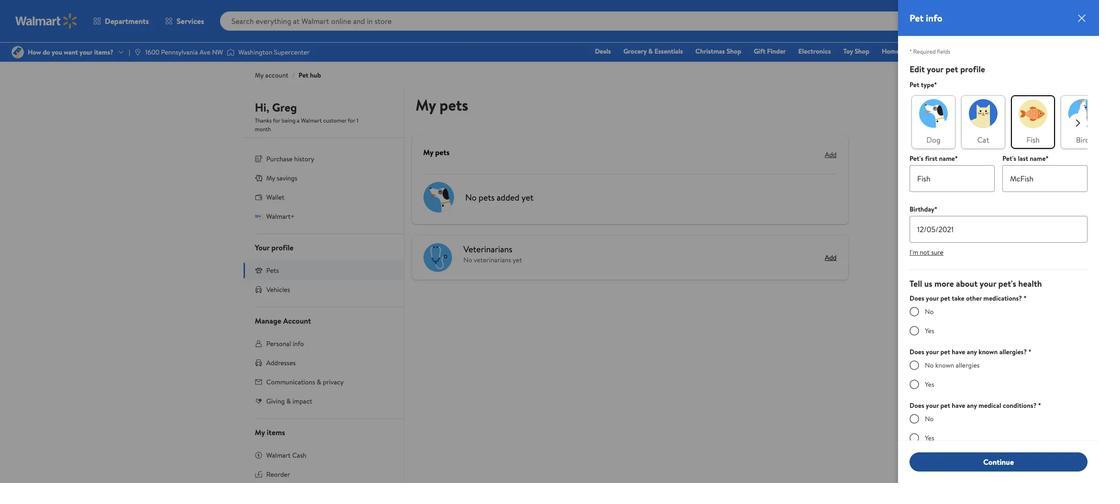 Task type: locate. For each thing, give the bounding box(es) containing it.
0 vertical spatial walmart
[[301, 116, 322, 124]]

known left "allergies"
[[936, 361, 955, 370]]

have
[[953, 347, 966, 357], [953, 401, 966, 410]]

known inside option group
[[936, 361, 955, 370]]

privacy
[[323, 377, 344, 387]]

your
[[928, 63, 944, 75], [980, 278, 997, 290], [927, 294, 940, 303], [927, 347, 940, 357], [927, 401, 940, 410]]

option group for medical
[[910, 414, 1088, 443]]

& left privacy
[[317, 377, 321, 387]]

fish
[[1027, 134, 1040, 145]]

3 yes from the top
[[926, 433, 935, 443]]

*
[[910, 47, 913, 56], [1024, 294, 1027, 303], [1029, 347, 1032, 357], [1039, 401, 1042, 410]]

continue
[[984, 457, 1015, 467]]

1 no radio from the top
[[910, 307, 920, 317]]

1 vertical spatial add button
[[826, 253, 837, 262]]

0 horizontal spatial info
[[293, 339, 304, 349]]

reorder
[[266, 470, 290, 479]]

Walmart Site-Wide search field
[[220, 11, 938, 31]]

info right personal at the bottom
[[293, 339, 304, 349]]

yet right added
[[522, 191, 534, 203]]

info inside pet info dialog
[[927, 11, 943, 24]]

no
[[466, 191, 477, 203], [464, 255, 473, 265], [926, 307, 934, 317], [926, 361, 934, 370], [926, 414, 934, 424]]

1 horizontal spatial profile
[[961, 63, 986, 75]]

walmart inside hi, greg thanks for being a walmart customer for 1 month
[[301, 116, 322, 124]]

icon image left pets
[[255, 267, 263, 274]]

1 horizontal spatial pet's
[[1003, 154, 1017, 163]]

& right grocery
[[649, 46, 653, 56]]

2 horizontal spatial &
[[649, 46, 653, 56]]

1 horizontal spatial info
[[927, 11, 943, 24]]

1 have from the top
[[953, 347, 966, 357]]

0 vertical spatial add button
[[826, 147, 837, 162]]

month
[[255, 125, 271, 133]]

christmas shop
[[696, 46, 742, 56]]

1 vertical spatial add
[[826, 253, 837, 262]]

1 horizontal spatial &
[[317, 377, 321, 387]]

* required fields
[[910, 47, 951, 56]]

any left "medical"
[[968, 401, 978, 410]]

& right the giving
[[287, 396, 291, 406]]

personal info link
[[243, 334, 404, 353]]

1 vertical spatial does
[[910, 347, 925, 357]]

name* for pet's first name*
[[940, 154, 959, 163]]

wallet link
[[243, 188, 404, 207]]

pet left take
[[941, 294, 951, 303]]

3 does from the top
[[910, 401, 925, 410]]

pet's first name*
[[910, 154, 959, 163]]

health
[[1019, 278, 1043, 290]]

2 vertical spatial icon image
[[255, 267, 263, 274]]

icon image for walmart+
[[255, 213, 263, 220]]

0 vertical spatial &
[[649, 46, 653, 56]]

type*
[[922, 80, 938, 90]]

1 add from the top
[[826, 150, 837, 159]]

option group
[[910, 307, 1088, 336], [910, 361, 1088, 389], [910, 414, 1088, 443]]

1 horizontal spatial walmart
[[301, 116, 322, 124]]

No radio
[[910, 307, 920, 317], [910, 414, 920, 424]]

any up "allergies"
[[968, 347, 978, 357]]

pet info dialog
[[899, 0, 1100, 483]]

0 vertical spatial known
[[979, 347, 999, 357]]

pet for does your pet have any known allergies? *
[[941, 347, 951, 357]]

0 vertical spatial info
[[927, 11, 943, 24]]

pet's left "first"
[[910, 154, 924, 163]]

any for medical
[[968, 401, 978, 410]]

pet left type*
[[910, 80, 920, 90]]

1 add button from the top
[[826, 147, 837, 162]]

icon image left the my savings
[[255, 174, 263, 182]]

does up "no known allergies" radio
[[910, 347, 925, 357]]

known up no allergies element
[[979, 347, 999, 357]]

1 does from the top
[[910, 294, 925, 303]]

my inside my savings 'link'
[[266, 173, 275, 183]]

2 add from the top
[[826, 253, 837, 262]]

Birthday* text field
[[910, 216, 1088, 243]]

addresses link
[[243, 353, 404, 373]]

does down tell
[[910, 294, 925, 303]]

gift
[[754, 46, 766, 56]]

3 option group from the top
[[910, 414, 1088, 443]]

for left the 1
[[348, 116, 356, 124]]

pet inside group
[[910, 80, 920, 90]]

0 horizontal spatial for
[[273, 116, 281, 124]]

0 horizontal spatial &
[[287, 396, 291, 406]]

allergies?
[[1000, 347, 1028, 357]]

no known allergies
[[926, 361, 980, 370]]

* down health at the right bottom of page
[[1024, 294, 1027, 303]]

next slide for pettypescroller list image
[[1069, 113, 1088, 133]]

0 vertical spatial no radio
[[910, 307, 920, 317]]

1 vertical spatial info
[[293, 339, 304, 349]]

walmart image
[[15, 13, 78, 29]]

1 vertical spatial any
[[968, 401, 978, 410]]

add for 1st add button
[[826, 150, 837, 159]]

1 name* from the left
[[940, 154, 959, 163]]

option group down "medical"
[[910, 414, 1088, 443]]

0 vertical spatial any
[[968, 347, 978, 357]]

yes for does your pet have any known allergies? *
[[926, 380, 935, 389]]

have left "medical"
[[953, 401, 966, 410]]

yes radio for does your pet take other medications? *
[[910, 326, 920, 336]]

2 name* from the left
[[1031, 154, 1049, 163]]

1 vertical spatial yes
[[926, 380, 935, 389]]

0 vertical spatial profile
[[961, 63, 986, 75]]

0 vertical spatial have
[[953, 347, 966, 357]]

2 yes from the top
[[926, 380, 935, 389]]

dismiss image
[[1077, 12, 1088, 24]]

personal
[[266, 339, 291, 349]]

1 icon image from the top
[[255, 174, 263, 182]]

2 icon image from the top
[[255, 213, 263, 220]]

does your pet take other medications? *
[[910, 294, 1027, 303]]

option group down "allergies?"
[[910, 361, 1088, 389]]

name* right "first"
[[940, 154, 959, 163]]

known
[[979, 347, 999, 357], [936, 361, 955, 370]]

for left being
[[273, 116, 281, 124]]

info inside personal info link
[[293, 339, 304, 349]]

customer
[[323, 116, 347, 124]]

option group for medications?
[[910, 307, 1088, 336]]

1 shop from the left
[[727, 46, 742, 56]]

does for does your pet have any known allergies? *
[[910, 347, 925, 357]]

grocery & essentials link
[[620, 46, 688, 57]]

pets
[[266, 266, 279, 275]]

thanks
[[255, 116, 272, 124]]

2 no radio from the top
[[910, 414, 920, 424]]

1 vertical spatial pets
[[436, 147, 450, 158]]

Pet's first name* text field
[[910, 165, 996, 192]]

* right "allergies?"
[[1029, 347, 1032, 357]]

finder
[[768, 46, 787, 56]]

no for no medications 'element'
[[926, 307, 934, 317]]

i'm not sure
[[910, 248, 944, 257]]

0 horizontal spatial walmart
[[266, 451, 291, 460]]

electronics
[[799, 46, 831, 56]]

more
[[935, 278, 955, 290]]

allergies
[[956, 361, 980, 370]]

walmart right a
[[301, 116, 322, 124]]

your profile
[[255, 242, 294, 253]]

2 yes radio from the top
[[910, 380, 920, 389]]

&
[[649, 46, 653, 56], [317, 377, 321, 387], [287, 396, 291, 406]]

no for pets
[[466, 191, 477, 203]]

icon image left walmart+
[[255, 213, 263, 220]]

cash
[[292, 451, 307, 460]]

for
[[273, 116, 281, 124], [348, 116, 356, 124]]

0 vertical spatial yet
[[522, 191, 534, 203]]

Search search field
[[220, 11, 938, 31]]

0 horizontal spatial shop
[[727, 46, 742, 56]]

1 yes radio from the top
[[910, 326, 920, 336]]

name* right last
[[1031, 154, 1049, 163]]

0 vertical spatial yes
[[926, 326, 935, 336]]

2 pet's from the left
[[1003, 154, 1017, 163]]

hub
[[310, 70, 321, 80]]

0 horizontal spatial profile
[[272, 242, 294, 253]]

your for edit your pet profile
[[928, 63, 944, 75]]

pet for edit your pet profile
[[946, 63, 959, 75]]

first
[[926, 154, 938, 163]]

1 vertical spatial walmart
[[266, 451, 291, 460]]

pet right /
[[299, 70, 309, 80]]

has medications element
[[910, 326, 1088, 336]]

1 vertical spatial have
[[953, 401, 966, 410]]

history
[[294, 154, 315, 164]]

walmart up 'reorder'
[[266, 451, 291, 460]]

2 vertical spatial &
[[287, 396, 291, 406]]

1 yes from the top
[[926, 326, 935, 336]]

yet right veterinarians at the left of the page
[[513, 255, 522, 265]]

no medical conditions element
[[910, 414, 1088, 424]]

2 option group from the top
[[910, 361, 1088, 389]]

1 vertical spatial option group
[[910, 361, 1088, 389]]

icon image inside the walmart+ 'link'
[[255, 213, 263, 220]]

home link
[[878, 46, 904, 57]]

walmart
[[301, 116, 322, 124], [266, 451, 291, 460]]

0 horizontal spatial known
[[936, 361, 955, 370]]

1 vertical spatial yet
[[513, 255, 522, 265]]

2 vertical spatial does
[[910, 401, 925, 410]]

0 vertical spatial pets
[[440, 94, 469, 115]]

2 have from the top
[[953, 401, 966, 410]]

1 vertical spatial known
[[936, 361, 955, 370]]

icon image for my savings
[[255, 174, 263, 182]]

0 vertical spatial add
[[826, 150, 837, 159]]

pet hub link
[[299, 70, 321, 80]]

* right conditions?
[[1039, 401, 1042, 410]]

$1,230.81
[[1069, 23, 1087, 30]]

2 does from the top
[[910, 347, 925, 357]]

icon image
[[255, 174, 263, 182], [255, 213, 263, 220], [255, 267, 263, 274]]

addresses
[[266, 358, 296, 368]]

grocery
[[624, 46, 647, 56]]

0 vertical spatial option group
[[910, 307, 1088, 336]]

shop right christmas
[[727, 46, 742, 56]]

icon image inside 'pets' link
[[255, 267, 263, 274]]

pet's left last
[[1003, 154, 1017, 163]]

0 vertical spatial yes radio
[[910, 326, 920, 336]]

option group for known
[[910, 361, 1088, 389]]

does down "no known allergies" radio
[[910, 401, 925, 410]]

cat
[[978, 135, 990, 145]]

pet's
[[910, 154, 924, 163], [1003, 154, 1017, 163]]

impact
[[293, 396, 312, 406]]

your up type*
[[928, 63, 944, 75]]

have up no known allergies
[[953, 347, 966, 357]]

2 vertical spatial yes radio
[[910, 433, 920, 443]]

3 yes radio from the top
[[910, 433, 920, 443]]

cat image image
[[970, 99, 998, 128]]

does your pet have any medical conditions? *
[[910, 401, 1042, 410]]

no for no medical conditions element
[[926, 414, 934, 424]]

pet up fashion link
[[910, 11, 924, 24]]

info up * required fields at the top right of page
[[927, 11, 943, 24]]

pets link
[[243, 261, 404, 280]]

0 vertical spatial icon image
[[255, 174, 263, 182]]

0 horizontal spatial name*
[[940, 154, 959, 163]]

dog image image
[[920, 99, 949, 128]]

edit
[[910, 63, 926, 75]]

1 vertical spatial yes radio
[[910, 380, 920, 389]]

option group containing no known allergies
[[910, 361, 1088, 389]]

1 vertical spatial icon image
[[255, 213, 263, 220]]

shop for christmas shop
[[727, 46, 742, 56]]

walmart+ link
[[243, 207, 404, 226]]

greg
[[272, 99, 297, 115]]

1 any from the top
[[968, 347, 978, 357]]

fashion
[[912, 46, 935, 56]]

a
[[297, 116, 300, 124]]

pet
[[946, 63, 959, 75], [941, 294, 951, 303], [941, 347, 951, 357], [941, 401, 951, 410]]

icon image inside my savings 'link'
[[255, 174, 263, 182]]

1 horizontal spatial name*
[[1031, 154, 1049, 163]]

1 horizontal spatial shop
[[855, 46, 870, 56]]

2 vertical spatial option group
[[910, 414, 1088, 443]]

1 pet's from the left
[[910, 154, 924, 163]]

pet down no known allergies
[[941, 401, 951, 410]]

dog button
[[912, 95, 956, 149]]

pet down auto
[[946, 63, 959, 75]]

medical
[[979, 401, 1002, 410]]

us
[[925, 278, 933, 290]]

& for communications
[[317, 377, 321, 387]]

1 option group from the top
[[910, 307, 1088, 336]]

my pets
[[416, 94, 469, 115], [424, 147, 450, 158]]

3 icon image from the top
[[255, 267, 263, 274]]

cat button
[[962, 95, 1006, 149]]

hi, greg thanks for being a walmart customer for 1 month
[[255, 99, 359, 133]]

/
[[292, 70, 295, 80]]

pet up no known allergies
[[941, 347, 951, 357]]

does
[[910, 294, 925, 303], [910, 347, 925, 357], [910, 401, 925, 410]]

1 vertical spatial &
[[317, 377, 321, 387]]

profile right the your
[[272, 242, 294, 253]]

home
[[882, 46, 900, 56]]

added
[[497, 191, 520, 203]]

manage
[[255, 316, 282, 326]]

dog
[[927, 135, 941, 145]]

profile down auto
[[961, 63, 986, 75]]

1 horizontal spatial for
[[348, 116, 356, 124]]

2 any from the top
[[968, 401, 978, 410]]

option group down medications?
[[910, 307, 1088, 336]]

giving
[[266, 396, 285, 406]]

2 for from the left
[[348, 116, 356, 124]]

0 vertical spatial does
[[910, 294, 925, 303]]

Yes radio
[[910, 326, 920, 336], [910, 380, 920, 389], [910, 433, 920, 443]]

your up no known allergies
[[927, 347, 940, 357]]

your down no known allergies
[[927, 401, 940, 410]]

No known allergies radio
[[910, 361, 920, 370]]

2 vertical spatial yes
[[926, 433, 935, 443]]

continue button
[[910, 453, 1088, 472]]

info
[[927, 11, 943, 24], [293, 339, 304, 349]]

your for does your pet have any known allergies? *
[[927, 347, 940, 357]]

add for 1st add button from the bottom
[[826, 253, 837, 262]]

any for known
[[968, 347, 978, 357]]

bird image image
[[1069, 99, 1098, 128]]

yet inside veterinarians no veterinarians yet
[[513, 255, 522, 265]]

1 vertical spatial no radio
[[910, 414, 920, 424]]

0 horizontal spatial pet's
[[910, 154, 924, 163]]

your down us
[[927, 294, 940, 303]]

birthday*
[[910, 204, 938, 214]]

shop right toy
[[855, 46, 870, 56]]

auto link
[[943, 46, 966, 57]]

2 shop from the left
[[855, 46, 870, 56]]



Task type: vqa. For each thing, say whether or not it's contained in the screenshot.
Hi, Test A Account
no



Task type: describe. For each thing, give the bounding box(es) containing it.
have for known
[[953, 347, 966, 357]]

wallet
[[266, 192, 285, 202]]

your left pet's
[[980, 278, 997, 290]]

pet type* group
[[910, 79, 1100, 153]]

gift finder link
[[750, 46, 791, 57]]

tell us more about your pet's health
[[910, 278, 1043, 290]]

Pet's last name* text field
[[1003, 165, 1088, 192]]

grocery & essentials
[[624, 46, 683, 56]]

i'm not sure button
[[910, 248, 944, 266]]

account
[[265, 70, 289, 80]]

has medical conditions element
[[910, 433, 1088, 443]]

conditions?
[[1004, 401, 1037, 410]]

* left required
[[910, 47, 913, 56]]

pet type*
[[910, 80, 938, 90]]

pet's last name*
[[1003, 154, 1049, 163]]

being
[[282, 116, 296, 124]]

about
[[957, 278, 978, 290]]

vehicles
[[266, 285, 290, 294]]

your
[[255, 242, 270, 253]]

info for personal info
[[293, 339, 304, 349]]

17
[[1080, 10, 1085, 18]]

communications & privacy link
[[243, 373, 404, 392]]

essentials
[[655, 46, 683, 56]]

no allergies element
[[910, 361, 1088, 370]]

pet's for pet's first name*
[[910, 154, 924, 163]]

2 vertical spatial pets
[[479, 191, 495, 203]]

walmart cash
[[266, 451, 307, 460]]

yet for veterinarians no veterinarians yet
[[513, 255, 522, 265]]

christmas
[[696, 46, 725, 56]]

manage account
[[255, 316, 311, 326]]

1 horizontal spatial known
[[979, 347, 999, 357]]

fish button
[[1012, 95, 1056, 149]]

my savings
[[266, 173, 298, 183]]

pet for does your pet have any medical conditions? *
[[941, 401, 951, 410]]

pet for pet info
[[910, 11, 924, 24]]

pet for pet type*
[[910, 80, 920, 90]]

0 vertical spatial my pets
[[416, 94, 469, 115]]

toy
[[844, 46, 854, 56]]

toy shop
[[844, 46, 870, 56]]

my savings link
[[243, 169, 404, 188]]

no for known
[[926, 361, 934, 370]]

& for grocery
[[649, 46, 653, 56]]

hi, greg link
[[255, 99, 297, 119]]

no pets added yet
[[466, 191, 534, 203]]

1 vertical spatial my pets
[[424, 147, 450, 158]]

no inside veterinarians no veterinarians yet
[[464, 255, 473, 265]]

not
[[920, 248, 930, 257]]

no medications element
[[910, 307, 1088, 317]]

vehicles link
[[243, 280, 404, 299]]

gift finder
[[754, 46, 787, 56]]

pet for does your pet take other medications? *
[[941, 294, 951, 303]]

2 add button from the top
[[826, 253, 837, 262]]

fish image image
[[1019, 99, 1048, 128]]

purchase
[[266, 154, 293, 164]]

my items
[[255, 427, 285, 438]]

does for does your pet have any medical conditions? *
[[910, 401, 925, 410]]

yes radio for does your pet have any medical conditions? *
[[910, 433, 920, 443]]

account
[[283, 316, 311, 326]]

pet info
[[910, 11, 943, 24]]

name* for pet's last name*
[[1031, 154, 1049, 163]]

shop for toy shop
[[855, 46, 870, 56]]

1 vertical spatial profile
[[272, 242, 294, 253]]

giving & impact
[[266, 396, 312, 406]]

pet's for pet's last name*
[[1003, 154, 1017, 163]]

pet's
[[999, 278, 1017, 290]]

items
[[267, 427, 285, 438]]

personal info
[[266, 339, 304, 349]]

medications?
[[984, 294, 1023, 303]]

purchase history link
[[243, 149, 404, 169]]

1 for from the left
[[273, 116, 281, 124]]

yes radio for does your pet have any known allergies? *
[[910, 380, 920, 389]]

sure
[[932, 248, 944, 257]]

no radio for does your pet have any medical conditions? *
[[910, 414, 920, 424]]

christmas shop link
[[692, 46, 746, 57]]

toy shop link
[[840, 46, 874, 57]]

vet photo image
[[424, 243, 452, 272]]

icon image for pets
[[255, 267, 263, 274]]

no radio for does your pet take other medications? *
[[910, 307, 920, 317]]

purchase history
[[266, 154, 315, 164]]

my account link
[[255, 70, 289, 80]]

deals
[[595, 46, 611, 56]]

hi,
[[255, 99, 270, 115]]

have for medical
[[953, 401, 966, 410]]

your for does your pet take other medications? *
[[927, 294, 940, 303]]

yes for does your pet take other medications? *
[[926, 326, 935, 336]]

required
[[914, 47, 936, 56]]

has allergies element
[[910, 380, 1088, 389]]

veterinarians no veterinarians yet
[[464, 243, 522, 265]]

profile inside pet info dialog
[[961, 63, 986, 75]]

edit your pet profile
[[910, 63, 986, 75]]

last
[[1019, 154, 1029, 163]]

yes for does your pet have any medical conditions? *
[[926, 433, 935, 443]]

fashion link
[[908, 46, 939, 57]]

fields
[[938, 47, 951, 56]]

my account / pet hub
[[255, 70, 321, 80]]

your for does your pet have any medical conditions? *
[[927, 401, 940, 410]]

walmart inside walmart cash link
[[266, 451, 291, 460]]

bird
[[1077, 135, 1090, 145]]

& for giving
[[287, 396, 291, 406]]

does for does your pet take other medications? *
[[910, 294, 925, 303]]

info for pet info
[[927, 11, 943, 24]]

communications
[[266, 377, 315, 387]]

take
[[953, 294, 965, 303]]

reorder link
[[243, 465, 404, 483]]

tell
[[910, 278, 923, 290]]

savings
[[277, 173, 298, 183]]

auto
[[947, 46, 961, 56]]

giving & impact link
[[243, 392, 404, 411]]

i'm
[[910, 248, 919, 257]]

veterinarians
[[474, 255, 511, 265]]

yet for no pets added yet
[[522, 191, 534, 203]]



